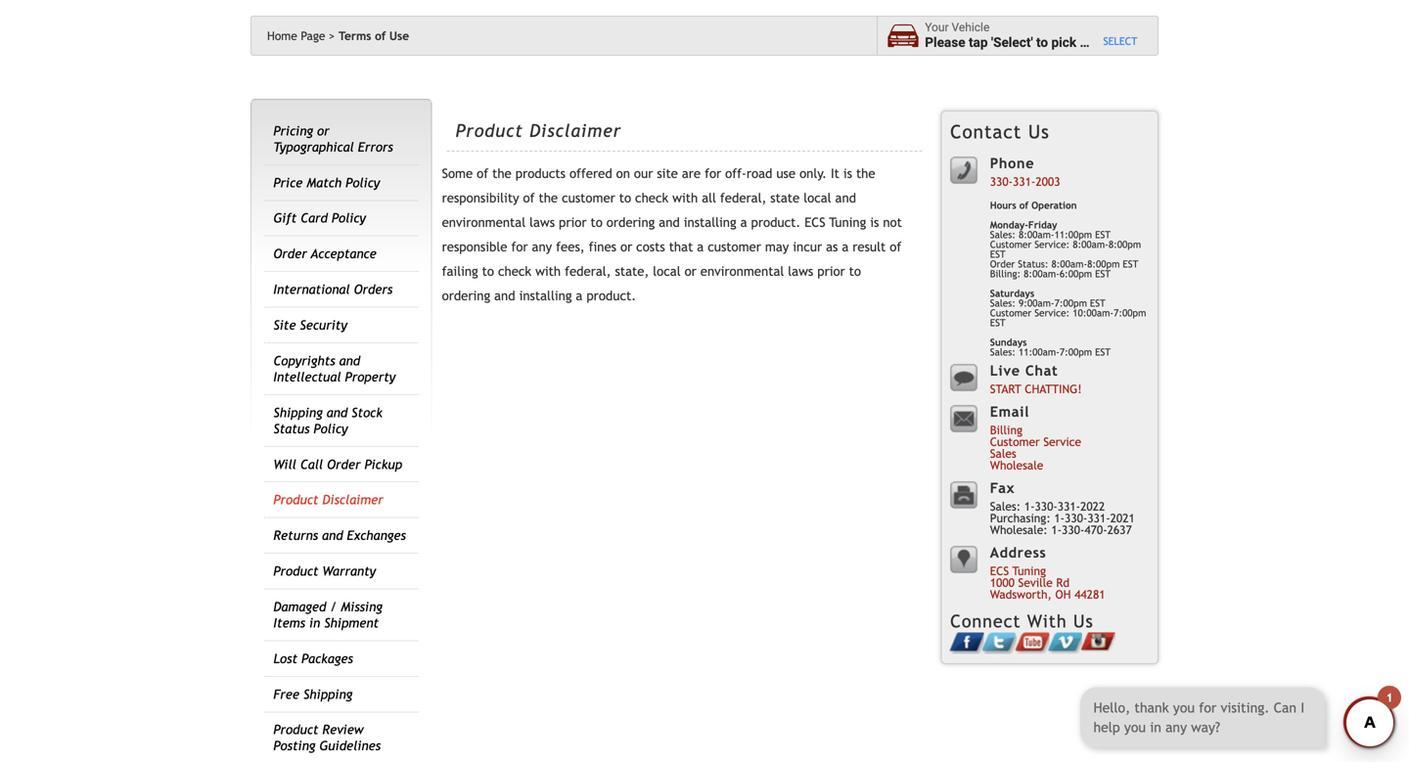 Task type: describe. For each thing, give the bounding box(es) containing it.
product warranty
[[273, 564, 376, 579]]

site security
[[273, 318, 347, 333]]

1 vertical spatial disclaimer
[[322, 493, 383, 508]]

pricing or typographical errors
[[273, 123, 393, 155]]

1 vertical spatial customer
[[708, 239, 761, 255]]

acceptance
[[311, 246, 377, 262]]

and down responsible
[[494, 288, 515, 304]]

returns and exchanges link
[[273, 528, 406, 543]]

email billing customer service sales wholesale
[[990, 404, 1082, 472]]

and down it
[[835, 190, 857, 206]]

live chat start chatting!
[[990, 363, 1082, 396]]

price match policy link
[[273, 175, 380, 190]]

10:00am-
[[1073, 307, 1114, 319]]

site
[[657, 166, 678, 181]]

to down responsible
[[482, 264, 494, 279]]

3 sales: from the top
[[990, 346, 1016, 358]]

policy inside the shipping and stock status policy
[[314, 421, 348, 436]]

0 vertical spatial for
[[705, 166, 722, 181]]

1 horizontal spatial with
[[673, 190, 698, 206]]

our
[[634, 166, 653, 181]]

1 horizontal spatial order
[[327, 457, 361, 472]]

pricing
[[273, 123, 313, 138]]

email
[[990, 404, 1030, 420]]

start
[[990, 382, 1022, 396]]

international orders
[[273, 282, 393, 297]]

live
[[990, 363, 1021, 379]]

1 vertical spatial 8:00pm
[[1088, 258, 1120, 270]]

as
[[826, 239, 838, 255]]

site
[[273, 318, 296, 333]]

gift card policy
[[273, 211, 366, 226]]

failing
[[442, 264, 478, 279]]

6:00pm
[[1060, 268, 1092, 279]]

lost packages
[[273, 651, 353, 666]]

card
[[301, 211, 328, 226]]

product for product review posting guidelines link
[[273, 723, 319, 738]]

product for "product disclaimer" link
[[273, 493, 319, 508]]

incur
[[793, 239, 822, 255]]

responsibility
[[442, 190, 519, 206]]

0 vertical spatial product.
[[751, 215, 801, 230]]

7:00pm down the 6:00pm
[[1055, 298, 1087, 309]]

address ecs tuning 1000 seville rd wadsworth, oh 44281
[[990, 545, 1106, 601]]

products
[[516, 166, 566, 181]]

international orders link
[[273, 282, 393, 297]]

order acceptance link
[[273, 246, 377, 262]]

damaged / missing items in shipment
[[273, 599, 383, 631]]

guidelines
[[319, 739, 381, 754]]

operation
[[1032, 200, 1077, 211]]

service
[[1044, 435, 1082, 449]]

call
[[300, 457, 323, 472]]

44281
[[1075, 588, 1106, 601]]

result
[[853, 239, 886, 255]]

property
[[345, 369, 396, 385]]

seville
[[1019, 576, 1053, 590]]

purchasing:
[[990, 511, 1051, 525]]

fax
[[990, 480, 1015, 496]]

a right that
[[697, 239, 704, 255]]

1 vertical spatial product disclaimer
[[273, 493, 383, 508]]

and down "product disclaimer" link
[[322, 528, 343, 543]]

0 vertical spatial is
[[844, 166, 853, 181]]

please
[[925, 35, 966, 50]]

0 horizontal spatial with
[[535, 264, 561, 279]]

chatting!
[[1025, 382, 1082, 396]]

ecs inside some of the products offered on our site are for off-road use only. it is the responsibility of the customer to check with all federal, state local and environmental laws prior to ordering and installing a product. ecs tuning is not responsible for any fees, fines or costs that a customer may incur as a result of failing to check with federal, state, local or environmental laws prior to ordering and installing a product.
[[805, 215, 826, 230]]

vehicle
[[952, 21, 990, 34]]

0 horizontal spatial federal,
[[565, 264, 611, 279]]

page
[[301, 29, 325, 43]]

2022
[[1081, 500, 1105, 513]]

2 service: from the top
[[1035, 307, 1070, 319]]

1 horizontal spatial installing
[[684, 215, 737, 230]]

0 horizontal spatial local
[[653, 264, 681, 279]]

ecs inside the address ecs tuning 1000 seville rd wadsworth, oh 44281
[[990, 564, 1009, 578]]

0 vertical spatial environmental
[[442, 215, 526, 230]]

and inside copyrights and intellectual property
[[339, 353, 360, 368]]

phone 330-331-2003
[[990, 155, 1061, 188]]

a down off-
[[741, 215, 747, 230]]

330- inside phone 330-331-2003
[[990, 175, 1013, 188]]

2637
[[1108, 523, 1132, 537]]

tuning inside the address ecs tuning 1000 seville rd wadsworth, oh 44281
[[1013, 564, 1046, 578]]

or inside pricing or typographical errors
[[317, 123, 329, 138]]

order acceptance
[[273, 246, 377, 262]]

1 vertical spatial prior
[[818, 264, 845, 279]]

1 vertical spatial for
[[511, 239, 528, 255]]

copyrights and intellectual property
[[273, 353, 396, 385]]

1 horizontal spatial product disclaimer
[[456, 121, 622, 141]]

copyrights
[[273, 353, 335, 368]]

free shipping link
[[273, 687, 353, 702]]

copyrights and intellectual property link
[[273, 353, 396, 385]]

home
[[267, 29, 297, 43]]

any
[[532, 239, 552, 255]]

damaged / missing items in shipment link
[[273, 599, 383, 631]]

0 horizontal spatial the
[[492, 166, 512, 181]]

of for terms
[[375, 29, 386, 43]]

of down the not
[[890, 239, 902, 255]]

'select'
[[991, 35, 1033, 50]]

with
[[1028, 611, 1067, 632]]

0 horizontal spatial customer
[[562, 190, 615, 206]]

0 vertical spatial us
[[1029, 121, 1050, 142]]

1- up wholesale:
[[1025, 500, 1035, 513]]

2 horizontal spatial or
[[685, 264, 697, 279]]

items
[[273, 616, 305, 631]]

vehicle
[[1091, 35, 1133, 50]]

billing:
[[990, 268, 1021, 279]]

product up "some"
[[456, 121, 523, 141]]

hours
[[990, 200, 1017, 211]]

policy for gift card policy
[[332, 211, 366, 226]]

sales
[[990, 447, 1017, 460]]

errors
[[358, 139, 393, 155]]

2 sales: from the top
[[990, 298, 1016, 309]]

typographical
[[273, 139, 354, 155]]

customer inside email billing customer service sales wholesale
[[990, 435, 1040, 449]]

policy for price match policy
[[346, 175, 380, 190]]

of down products
[[523, 190, 535, 206]]

connect with us
[[951, 611, 1094, 632]]

free
[[273, 687, 300, 702]]

damaged
[[273, 599, 326, 615]]

7:00pm down 10:00am-
[[1060, 346, 1092, 358]]

contact us
[[951, 121, 1050, 142]]

0 vertical spatial local
[[804, 190, 832, 206]]

order inside the hours of operation monday-friday sales: 8:00am-11:00pm est customer service: 8:00am-8:00pm est order status: 8:00am-8:00pm est billing: 8:00am-6:00pm est saturdays sales: 9:00am-7:00pm est customer service: 10:00am-7:00pm est sundays sales: 11:00am-7:00pm est
[[990, 258, 1015, 270]]

1 horizontal spatial ordering
[[607, 215, 655, 230]]

site security link
[[273, 318, 347, 333]]

use
[[777, 166, 796, 181]]

7:00pm right 9:00am-
[[1114, 307, 1147, 319]]



Task type: vqa. For each thing, say whether or not it's contained in the screenshot.
topmost or
yes



Task type: locate. For each thing, give the bounding box(es) containing it.
laws
[[530, 215, 555, 230], [788, 264, 814, 279]]

0 vertical spatial service:
[[1035, 239, 1070, 250]]

1 vertical spatial customer
[[990, 307, 1032, 319]]

review
[[322, 723, 364, 738]]

order right the call
[[327, 457, 361, 472]]

federal, down off-
[[720, 190, 767, 206]]

product disclaimer link
[[273, 493, 383, 508]]

2021
[[1111, 511, 1135, 525]]

1 horizontal spatial check
[[635, 190, 669, 206]]

0 horizontal spatial product.
[[587, 288, 636, 304]]

8:00pm down 11:00pm
[[1088, 258, 1120, 270]]

1 vertical spatial laws
[[788, 264, 814, 279]]

1- left the "2022"
[[1055, 511, 1065, 525]]

0 horizontal spatial laws
[[530, 215, 555, 230]]

2003
[[1036, 175, 1061, 188]]

warranty
[[322, 564, 376, 579]]

330- down the "2022"
[[1062, 523, 1085, 537]]

of for hours
[[1020, 200, 1029, 211]]

sales: inside fax sales: 1-330-331-2022 purchasing: 1-330-331-2021 wholesale: 1-330-470-2637
[[990, 500, 1021, 513]]

product disclaimer up products
[[456, 121, 622, 141]]

billing
[[990, 423, 1023, 437]]

0 horizontal spatial or
[[317, 123, 329, 138]]

4 sales: from the top
[[990, 500, 1021, 513]]

1 customer from the top
[[990, 239, 1032, 250]]

or down that
[[685, 264, 697, 279]]

0 vertical spatial or
[[317, 123, 329, 138]]

disclaimer
[[530, 121, 622, 141], [322, 493, 383, 508]]

0 horizontal spatial is
[[844, 166, 853, 181]]

us
[[1029, 121, 1050, 142], [1074, 611, 1094, 632]]

all
[[702, 190, 716, 206]]

1-
[[1025, 500, 1035, 513], [1055, 511, 1065, 525], [1052, 523, 1062, 537]]

0 horizontal spatial tuning
[[829, 215, 867, 230]]

policy down errors
[[346, 175, 380, 190]]

ordering
[[607, 215, 655, 230], [442, 288, 491, 304]]

prior down "as"
[[818, 264, 845, 279]]

1 vertical spatial policy
[[332, 211, 366, 226]]

1 horizontal spatial the
[[539, 190, 558, 206]]

some
[[442, 166, 473, 181]]

wholesale:
[[990, 523, 1048, 537]]

of left use on the top
[[375, 29, 386, 43]]

of for some
[[477, 166, 489, 181]]

service: left 10:00am-
[[1035, 307, 1070, 319]]

in
[[309, 616, 320, 631]]

the down products
[[539, 190, 558, 206]]

saturdays
[[990, 288, 1035, 299]]

state,
[[615, 264, 649, 279]]

with down "any" on the top of page
[[535, 264, 561, 279]]

ecs up incur
[[805, 215, 826, 230]]

exchanges
[[347, 528, 406, 543]]

0 vertical spatial product disclaimer
[[456, 121, 622, 141]]

sales: down fax
[[990, 500, 1021, 513]]

product disclaimer
[[456, 121, 622, 141], [273, 493, 383, 508]]

0 horizontal spatial product disclaimer
[[273, 493, 383, 508]]

0 horizontal spatial installing
[[519, 288, 572, 304]]

rd
[[1057, 576, 1070, 590]]

shipping down packages
[[303, 687, 353, 702]]

to up fines
[[591, 215, 603, 230]]

is left the not
[[870, 215, 879, 230]]

1 horizontal spatial tuning
[[1013, 564, 1046, 578]]

1 vertical spatial or
[[621, 239, 633, 255]]

of inside the hours of operation monday-friday sales: 8:00am-11:00pm est customer service: 8:00am-8:00pm est order status: 8:00am-8:00pm est billing: 8:00am-6:00pm est saturdays sales: 9:00am-7:00pm est customer service: 10:00am-7:00pm est sundays sales: 11:00am-7:00pm est
[[1020, 200, 1029, 211]]

for right "are"
[[705, 166, 722, 181]]

2 vertical spatial customer
[[990, 435, 1040, 449]]

product. down state,
[[587, 288, 636, 304]]

8:00am- up 9:00am-
[[1024, 268, 1060, 279]]

off-
[[725, 166, 747, 181]]

state
[[771, 190, 800, 206]]

shipping up "status"
[[273, 405, 323, 420]]

product.
[[751, 215, 801, 230], [587, 288, 636, 304]]

1 horizontal spatial 331-
[[1058, 500, 1081, 513]]

/
[[330, 599, 337, 615]]

terms
[[339, 29, 371, 43]]

1 vertical spatial environmental
[[701, 264, 784, 279]]

1 horizontal spatial ecs
[[990, 564, 1009, 578]]

orders
[[354, 282, 393, 297]]

with left all
[[673, 190, 698, 206]]

330- left 2637
[[1065, 511, 1088, 525]]

monday-
[[990, 219, 1029, 230]]

0 vertical spatial prior
[[559, 215, 587, 230]]

0 vertical spatial tuning
[[829, 215, 867, 230]]

1 horizontal spatial local
[[804, 190, 832, 206]]

sundays
[[990, 337, 1027, 348]]

1 vertical spatial local
[[653, 264, 681, 279]]

address
[[990, 545, 1047, 561]]

1 vertical spatial tuning
[[1013, 564, 1046, 578]]

product up returns on the bottom
[[273, 493, 319, 508]]

sales: up live at the top right of page
[[990, 346, 1016, 358]]

sales:
[[990, 229, 1016, 240], [990, 298, 1016, 309], [990, 346, 1016, 358], [990, 500, 1021, 513]]

shipping and stock status policy link
[[273, 405, 383, 436]]

will
[[273, 457, 296, 472]]

product. up 'may'
[[751, 215, 801, 230]]

for left "any" on the top of page
[[511, 239, 528, 255]]

the up the responsibility at top left
[[492, 166, 512, 181]]

order left "status:"
[[990, 258, 1015, 270]]

check down our
[[635, 190, 669, 206]]

product for product warranty link
[[273, 564, 319, 579]]

0 horizontal spatial ordering
[[442, 288, 491, 304]]

330- down 'phone' on the top
[[990, 175, 1013, 188]]

chat
[[1026, 363, 1059, 379]]

330-331-2003 link
[[990, 175, 1061, 188]]

0 vertical spatial 8:00pm
[[1109, 239, 1141, 250]]

tuning down address at the bottom right of page
[[1013, 564, 1046, 578]]

a down fees,
[[576, 288, 583, 304]]

service:
[[1035, 239, 1070, 250], [1035, 307, 1070, 319]]

order
[[273, 246, 307, 262], [990, 258, 1015, 270], [327, 457, 361, 472]]

0 vertical spatial customer
[[562, 190, 615, 206]]

contact
[[951, 121, 1022, 142]]

free shipping
[[273, 687, 353, 702]]

service: down friday
[[1035, 239, 1070, 250]]

or right fines
[[621, 239, 633, 255]]

0 vertical spatial shipping
[[273, 405, 323, 420]]

of right hours
[[1020, 200, 1029, 211]]

product inside the product review posting guidelines
[[273, 723, 319, 738]]

1 vertical spatial service:
[[1035, 307, 1070, 319]]

start chatting! link
[[990, 382, 1082, 396]]

1 sales: from the top
[[990, 229, 1016, 240]]

prior up fees,
[[559, 215, 587, 230]]

tuning inside some of the products offered on our site are for off-road use only. it is the responsibility of the customer to check with all federal, state local and environmental laws prior to ordering and installing a product. ecs tuning is not responsible for any fees, fines or costs that a customer may incur as a result of failing to check with federal, state, local or environmental laws prior to ordering and installing a product.
[[829, 215, 867, 230]]

sales: down billing:
[[990, 298, 1016, 309]]

8:00am- up the 6:00pm
[[1073, 239, 1109, 250]]

a right "as"
[[842, 239, 849, 255]]

1 horizontal spatial or
[[621, 239, 633, 255]]

environmental
[[442, 215, 526, 230], [701, 264, 784, 279]]

price
[[273, 175, 303, 190]]

0 vertical spatial customer
[[990, 239, 1032, 250]]

0 vertical spatial laws
[[530, 215, 555, 230]]

and inside the shipping and stock status policy
[[327, 405, 348, 420]]

1 vertical spatial shipping
[[303, 687, 353, 702]]

a inside your vehicle please tap 'select' to pick a vehicle
[[1080, 35, 1087, 50]]

phone
[[990, 155, 1035, 171]]

of up the responsibility at top left
[[477, 166, 489, 181]]

2 horizontal spatial the
[[856, 166, 876, 181]]

security
[[300, 318, 347, 333]]

fees,
[[556, 239, 585, 255]]

0 horizontal spatial us
[[1029, 121, 1050, 142]]

check down responsible
[[498, 264, 532, 279]]

responsible
[[442, 239, 508, 255]]

0 horizontal spatial for
[[511, 239, 528, 255]]

us up 'phone' on the top
[[1029, 121, 1050, 142]]

international
[[273, 282, 350, 297]]

policy right card
[[332, 211, 366, 226]]

3 customer from the top
[[990, 435, 1040, 449]]

2 customer from the top
[[990, 307, 1032, 319]]

product disclaimer down will call order pickup link on the left
[[273, 493, 383, 508]]

1 horizontal spatial prior
[[818, 264, 845, 279]]

environmental down 'may'
[[701, 264, 784, 279]]

order down gift
[[273, 246, 307, 262]]

1 horizontal spatial laws
[[788, 264, 814, 279]]

0 vertical spatial installing
[[684, 215, 737, 230]]

or up typographical
[[317, 123, 329, 138]]

0 horizontal spatial ecs
[[805, 215, 826, 230]]

oh
[[1056, 588, 1071, 601]]

1 vertical spatial ordering
[[442, 288, 491, 304]]

is right it
[[844, 166, 853, 181]]

sales: down hours
[[990, 229, 1016, 240]]

1 vertical spatial product.
[[587, 288, 636, 304]]

1 service: from the top
[[1035, 239, 1070, 250]]

price match policy
[[273, 175, 380, 190]]

0 horizontal spatial 331-
[[1013, 175, 1036, 188]]

select
[[1104, 35, 1138, 47]]

0 vertical spatial ordering
[[607, 215, 655, 230]]

0 vertical spatial policy
[[346, 175, 380, 190]]

a right pick
[[1080, 35, 1087, 50]]

friday
[[1029, 219, 1058, 230]]

ecs
[[805, 215, 826, 230], [990, 564, 1009, 578]]

1- right wholesale:
[[1052, 523, 1062, 537]]

customer service link
[[990, 435, 1082, 449]]

shipment
[[324, 616, 379, 631]]

1 vertical spatial us
[[1074, 611, 1094, 632]]

select link
[[1104, 35, 1138, 48]]

and up 'property' at the left of the page
[[339, 353, 360, 368]]

8:00am- down 11:00pm
[[1052, 258, 1088, 270]]

posting
[[273, 739, 316, 754]]

tuning up "as"
[[829, 215, 867, 230]]

0 vertical spatial with
[[673, 190, 698, 206]]

1 vertical spatial check
[[498, 264, 532, 279]]

to down result
[[849, 264, 861, 279]]

disclaimer up returns and exchanges
[[322, 493, 383, 508]]

wholesale link
[[990, 458, 1044, 472]]

1 vertical spatial with
[[535, 264, 561, 279]]

costs
[[636, 239, 665, 255]]

ecs down address at the bottom right of page
[[990, 564, 1009, 578]]

8:00pm right 11:00pm
[[1109, 239, 1141, 250]]

331- inside phone 330-331-2003
[[1013, 175, 1036, 188]]

product up "posting"
[[273, 723, 319, 738]]

disclaimer up offered
[[530, 121, 622, 141]]

laws down incur
[[788, 264, 814, 279]]

0 vertical spatial ecs
[[805, 215, 826, 230]]

to down on
[[619, 190, 631, 206]]

2 horizontal spatial 331-
[[1088, 511, 1111, 525]]

only.
[[800, 166, 827, 181]]

road
[[747, 166, 773, 181]]

environmental down the responsibility at top left
[[442, 215, 526, 230]]

2 vertical spatial or
[[685, 264, 697, 279]]

2 vertical spatial policy
[[314, 421, 348, 436]]

local down that
[[653, 264, 681, 279]]

and up that
[[659, 215, 680, 230]]

1 vertical spatial federal,
[[565, 264, 611, 279]]

us down 44281 on the bottom
[[1074, 611, 1094, 632]]

1000
[[990, 576, 1015, 590]]

tap
[[969, 35, 988, 50]]

11:00am-
[[1019, 346, 1060, 358]]

1 horizontal spatial product.
[[751, 215, 801, 230]]

that
[[669, 239, 693, 255]]

0 vertical spatial check
[[635, 190, 669, 206]]

0 vertical spatial disclaimer
[[530, 121, 622, 141]]

1 horizontal spatial for
[[705, 166, 722, 181]]

for
[[705, 166, 722, 181], [511, 239, 528, 255]]

wadsworth,
[[990, 588, 1052, 601]]

1 horizontal spatial federal,
[[720, 190, 767, 206]]

federal, down fines
[[565, 264, 611, 279]]

laws up "any" on the top of page
[[530, 215, 555, 230]]

0 horizontal spatial disclaimer
[[322, 493, 383, 508]]

customer down offered
[[562, 190, 615, 206]]

1 vertical spatial ecs
[[990, 564, 1009, 578]]

wholesale
[[990, 458, 1044, 472]]

is
[[844, 166, 853, 181], [870, 215, 879, 230]]

returns and exchanges
[[273, 528, 406, 543]]

0 vertical spatial federal,
[[720, 190, 767, 206]]

policy up will call order pickup
[[314, 421, 348, 436]]

product down returns on the bottom
[[273, 564, 319, 579]]

0 horizontal spatial order
[[273, 246, 307, 262]]

0 horizontal spatial environmental
[[442, 215, 526, 230]]

home page link
[[267, 29, 335, 43]]

330- up wholesale:
[[1035, 500, 1058, 513]]

1 vertical spatial is
[[870, 215, 879, 230]]

customer left 'may'
[[708, 239, 761, 255]]

shipping inside the shipping and stock status policy
[[273, 405, 323, 420]]

and left stock
[[327, 405, 348, 420]]

local down "only."
[[804, 190, 832, 206]]

installing down all
[[684, 215, 737, 230]]

sales link
[[990, 447, 1017, 460]]

to inside your vehicle please tap 'select' to pick a vehicle
[[1037, 35, 1048, 50]]

1 horizontal spatial environmental
[[701, 264, 784, 279]]

0 horizontal spatial check
[[498, 264, 532, 279]]

the
[[492, 166, 512, 181], [856, 166, 876, 181], [539, 190, 558, 206]]

status
[[273, 421, 310, 436]]

8:00am- up "status:"
[[1019, 229, 1055, 240]]

est
[[1095, 229, 1111, 240], [990, 249, 1006, 260], [1123, 258, 1139, 270], [1095, 268, 1111, 279], [1090, 298, 1106, 309], [990, 317, 1006, 328], [1095, 346, 1111, 358]]

installing down "any" on the top of page
[[519, 288, 572, 304]]

1 horizontal spatial is
[[870, 215, 879, 230]]

gift card policy link
[[273, 211, 366, 226]]

status:
[[1018, 258, 1049, 270]]

your
[[925, 21, 949, 34]]

ordering down failing
[[442, 288, 491, 304]]

2 horizontal spatial order
[[990, 258, 1015, 270]]

the right it
[[856, 166, 876, 181]]

shipping
[[273, 405, 323, 420], [303, 687, 353, 702]]

0 horizontal spatial prior
[[559, 215, 587, 230]]

1 horizontal spatial customer
[[708, 239, 761, 255]]

ordering up costs
[[607, 215, 655, 230]]

use
[[389, 29, 409, 43]]

to left pick
[[1037, 35, 1048, 50]]

1 vertical spatial installing
[[519, 288, 572, 304]]

1 horizontal spatial us
[[1074, 611, 1094, 632]]

1 horizontal spatial disclaimer
[[530, 121, 622, 141]]



